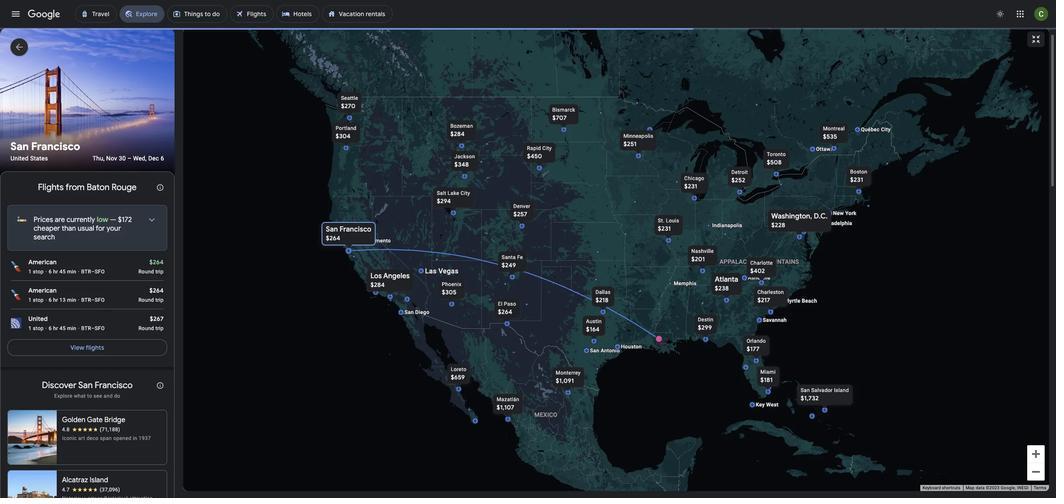 Task type: locate. For each thing, give the bounding box(es) containing it.
trip down 264 us dollars text box
[[155, 269, 164, 275]]

0 horizontal spatial $231
[[658, 225, 671, 233]]

1937
[[139, 436, 151, 442]]

memphis
[[674, 281, 697, 287]]

0 vertical spatial american image
[[11, 261, 21, 272]]

2 vertical spatial 1
[[28, 326, 31, 332]]

key west
[[756, 402, 779, 408]]

1 about these results image from the top
[[150, 177, 171, 198]]

span
[[100, 436, 112, 442]]

stop left the 6 hr 13 min on the left bottom
[[33, 297, 44, 303]]

trip down 267 us dollars text field in the left bottom of the page
[[155, 326, 164, 332]]

284 US dollars text field
[[450, 130, 465, 138], [371, 281, 385, 289]]

loading results progress bar
[[0, 28, 1056, 30]]

min for 267 us dollars text field in the left bottom of the page
[[67, 326, 76, 332]]

$231 inside boston $231
[[850, 176, 863, 184]]

stop down search
[[33, 269, 44, 275]]

min right 13
[[67, 297, 76, 303]]

1 stop left the 6 hr 13 min on the left bottom
[[28, 297, 44, 303]]

1 vertical spatial min
[[67, 297, 76, 303]]

1 horizontal spatial $284
[[450, 130, 465, 138]]

305 US dollars text field
[[442, 289, 457, 296]]

2 vertical spatial btr – sfo
[[81, 326, 105, 332]]

prices are currently low
[[34, 216, 108, 224]]

$659
[[451, 374, 465, 381]]

299 US dollars text field
[[698, 324, 712, 332]]

btr right 13
[[81, 297, 91, 303]]

houston
[[621, 344, 642, 350]]

btr down usual
[[81, 269, 91, 275]]

st. louis $231
[[658, 218, 679, 233]]

1 $264 round trip from the top
[[138, 258, 164, 275]]

264 us dollars text field for san
[[326, 234, 340, 242]]

sfo up flights
[[95, 326, 105, 332]]

267 US dollars text field
[[150, 315, 164, 323]]

0 horizontal spatial $284
[[371, 281, 385, 289]]

miami $181
[[761, 369, 776, 384]]

1 horizontal spatial 231 us dollars text field
[[850, 176, 863, 184]]

$264 round trip for 6 hr 45 min
[[138, 258, 164, 275]]

charleston
[[758, 289, 784, 295]]

city inside rapid city $450
[[542, 145, 552, 151]]

american image for 6 hr 45 min
[[11, 261, 21, 272]]

264 us dollars text field down el
[[498, 308, 512, 316]]

dec
[[148, 155, 159, 162]]

6 hr 45 min up the 6 hr 13 min on the left bottom
[[49, 269, 76, 275]]

2 hr from the top
[[53, 297, 58, 303]]

 image right 13
[[78, 297, 79, 304]]

english (united states)
[[38, 484, 103, 492]]

0 vertical spatial 284 us dollars text field
[[450, 130, 465, 138]]

1 6 hr 45 min from the top
[[49, 269, 76, 275]]

201 US dollars text field
[[691, 255, 705, 263]]

0 vertical spatial 1
[[28, 269, 31, 275]]

1 horizontal spatial 284 us dollars text field
[[450, 130, 465, 138]]

portland $304
[[336, 125, 357, 140]]

0 vertical spatial 1 stop
[[28, 269, 44, 275]]

2 vertical spatial 264 us dollars text field
[[498, 308, 512, 316]]

1 vertical spatial stop
[[33, 297, 44, 303]]

(37,096)
[[100, 487, 120, 493]]

btr up view flights
[[81, 326, 91, 332]]

6 for american image related to 6 hr 45 min
[[49, 269, 52, 275]]

1 vertical spatial 264 us dollars text field
[[149, 287, 164, 295]]

450 US dollars text field
[[527, 152, 542, 160]]

1 vertical spatial american
[[28, 287, 57, 295]]

$231 inside chicago $231
[[684, 182, 697, 190]]

1 round from the top
[[138, 269, 154, 275]]

austin $164
[[586, 319, 602, 333]]

2 vertical spatial round
[[138, 326, 154, 332]]

1 vertical spatial sfo
[[95, 297, 105, 303]]

217 US dollars text field
[[758, 296, 770, 304]]

united right united icon on the bottom of the page
[[28, 315, 48, 323]]

2 45 from the top
[[60, 326, 66, 332]]

294 US dollars text field
[[437, 197, 451, 205]]

san inside san francisco $264
[[326, 225, 338, 234]]

salvador
[[811, 388, 833, 394]]

0 vertical spatial sfo
[[95, 269, 105, 275]]

1 vertical spatial 45
[[60, 326, 66, 332]]

dallas
[[596, 289, 611, 295]]

$231 down the st.
[[658, 225, 671, 233]]

659 US dollars text field
[[451, 374, 465, 381]]

2 btr from the top
[[81, 297, 91, 303]]

1 btr – sfo from the top
[[81, 269, 105, 275]]

13
[[60, 297, 66, 303]]

1 american from the top
[[28, 258, 57, 266]]

0 horizontal spatial 284 us dollars text field
[[371, 281, 385, 289]]

6 up the 6 hr 13 min on the left bottom
[[49, 269, 52, 275]]

2 vertical spatial trip
[[155, 326, 164, 332]]

hr up the 6 hr 13 min on the left bottom
[[53, 269, 58, 275]]

round down 264 us dollars text box
[[138, 269, 154, 275]]

san for san antonio
[[590, 348, 599, 354]]

2 vertical spatial 1 stop
[[28, 326, 44, 332]]

284 us dollars text field down bozeman
[[450, 130, 465, 138]]

508 US dollars text field
[[767, 158, 782, 166]]

view smaller map image
[[1031, 34, 1041, 45]]

$284 down bozeman
[[450, 130, 465, 138]]

707 US dollars text field
[[553, 114, 567, 122]]

3 min from the top
[[67, 326, 76, 332]]

0 vertical spatial $284
[[450, 130, 465, 138]]

2 vertical spatial city
[[461, 190, 470, 196]]

keyboard
[[923, 486, 941, 491]]

2 horizontal spatial $231
[[850, 176, 863, 184]]

denver
[[514, 203, 531, 210]]

currently
[[67, 216, 95, 224]]

6 hr 13 min
[[49, 297, 76, 303]]

2 vertical spatial sfo
[[95, 326, 105, 332]]

1 45 from the top
[[60, 269, 66, 275]]

3 stop from the top
[[33, 326, 44, 332]]

city right rapid
[[542, 145, 552, 151]]

indianapolis
[[712, 223, 742, 229]]

sfo down for
[[95, 269, 105, 275]]

city
[[881, 127, 891, 133], [542, 145, 552, 151], [461, 190, 470, 196]]

american for 6 hr 45 min
[[28, 258, 57, 266]]

0 vertical spatial 264 us dollars text field
[[326, 234, 340, 242]]

francisco up do
[[95, 380, 133, 391]]

2 vertical spatial stop
[[33, 326, 44, 332]]

savannah
[[763, 317, 787, 323]]

0 vertical spatial american
[[28, 258, 57, 266]]

1 stop right united icon on the bottom of the page
[[28, 326, 44, 332]]

2 vertical spatial btr
[[81, 326, 91, 332]]

francisco inside san francisco $264
[[340, 225, 372, 234]]

2 $264 round trip from the top
[[138, 287, 164, 303]]

252 US dollars text field
[[732, 176, 746, 184]]

2 horizontal spatial city
[[881, 127, 891, 133]]

city right lake
[[461, 190, 470, 196]]

3 btr – sfo from the top
[[81, 326, 105, 332]]

to
[[87, 393, 92, 399]]

baton
[[87, 182, 109, 193]]

american image
[[11, 261, 21, 272], [11, 290, 21, 300]]

$177
[[747, 345, 760, 353]]

 image for 6 hr 13 min
[[78, 297, 79, 304]]

1 vertical spatial  image
[[78, 297, 79, 304]]

cheaper
[[34, 224, 60, 233]]

keyboard shortcuts button
[[923, 485, 961, 492]]

3 hr from the top
[[53, 326, 58, 332]]

45 for american
[[60, 269, 66, 275]]

284 us dollars text field for los
[[371, 281, 385, 289]]

231 us dollars text field for louis
[[658, 225, 671, 233]]

island
[[834, 388, 849, 394], [90, 476, 108, 485]]

0 vertical spatial trip
[[155, 269, 164, 275]]

american down search
[[28, 258, 57, 266]]

$201
[[691, 255, 705, 263]]

2 min from the top
[[67, 297, 76, 303]]

6 down the 6 hr 13 min on the left bottom
[[49, 326, 52, 332]]

round up 267 us dollars text field in the left bottom of the page
[[138, 297, 154, 303]]

1 vertical spatial btr
[[81, 297, 91, 303]]

$231 down chicago
[[684, 182, 697, 190]]

177 US dollars text field
[[747, 345, 760, 353]]

stop right united icon on the bottom of the page
[[33, 326, 44, 332]]

0 vertical spatial btr – sfo
[[81, 269, 105, 275]]

0 vertical spatial about these results image
[[150, 177, 171, 198]]

231 us dollars text field down boston
[[850, 176, 863, 184]]

1 vertical spatial btr – sfo
[[81, 297, 105, 303]]

$181
[[761, 376, 773, 384]]

trip inside $267 round trip
[[155, 326, 164, 332]]

0 vertical spatial 45
[[60, 269, 66, 275]]

golden gate bridge
[[62, 416, 125, 425]]

$264 left sacramento
[[326, 234, 340, 242]]

45 up 13
[[60, 269, 66, 275]]

1 vertical spatial hr
[[53, 297, 58, 303]]

1 1 stop from the top
[[28, 269, 44, 275]]

1 vertical spatial 231 us dollars text field
[[658, 225, 671, 233]]

$231 inside st. louis $231
[[658, 225, 671, 233]]

$264 down el
[[498, 308, 512, 316]]

264 us dollars text field for el
[[498, 308, 512, 316]]

el paso $264
[[498, 301, 516, 316]]

$231 for boston $231
[[850, 176, 863, 184]]

3 1 from the top
[[28, 326, 31, 332]]

bridge
[[104, 416, 125, 425]]

atlanta $238
[[715, 275, 738, 292]]

1 horizontal spatial city
[[542, 145, 552, 151]]

hr left 13
[[53, 297, 58, 303]]

1 vertical spatial 1 stop
[[28, 297, 44, 303]]

2 american from the top
[[28, 287, 57, 295]]

4.8 out of 5 stars from 71,188 reviews image
[[62, 426, 120, 433]]

2 horizontal spatial francisco
[[340, 225, 372, 234]]

united image
[[11, 318, 21, 329]]

0 horizontal spatial island
[[90, 476, 108, 485]]

0 vertical spatial united
[[10, 155, 29, 162]]

 image down — $172 cheaper than usual for your search
[[78, 268, 79, 275]]

3 btr from the top
[[81, 326, 91, 332]]

402 US dollars text field
[[750, 267, 765, 275]]

min for 264 us dollars text box
[[67, 269, 76, 275]]

round
[[138, 269, 154, 275], [138, 297, 154, 303], [138, 326, 154, 332]]

$228
[[771, 221, 785, 229]]

min
[[67, 269, 76, 275], [67, 297, 76, 303], [67, 326, 76, 332]]

2 6 hr 45 min from the top
[[49, 326, 76, 332]]

535 US dollars text field
[[823, 133, 837, 141]]

$305
[[442, 289, 457, 296]]

 image
[[78, 268, 79, 275], [78, 297, 79, 304]]

hr for american image related to 6 hr 45 min
[[53, 269, 58, 275]]

francisco up "states"
[[31, 140, 80, 153]]

about these results image
[[150, 177, 171, 198], [150, 375, 171, 396]]

1 american image from the top
[[11, 261, 21, 272]]

key
[[756, 402, 765, 408]]

3 sfo from the top
[[95, 326, 105, 332]]

shortcuts
[[942, 486, 961, 491]]

san francisco $264
[[326, 225, 372, 242]]

1 vertical spatial 284 us dollars text field
[[371, 281, 385, 289]]

bozeman
[[450, 123, 473, 129]]

1 horizontal spatial francisco
[[95, 380, 133, 391]]

trip for 264 us dollars text box
[[155, 269, 164, 275]]

0 horizontal spatial city
[[461, 190, 470, 196]]

st.
[[658, 218, 665, 224]]

264 us dollars text field down 264 us dollars text box
[[149, 287, 164, 295]]

1 hr from the top
[[53, 269, 58, 275]]

francisco for san francisco $264
[[340, 225, 372, 234]]

1  image from the top
[[78, 268, 79, 275]]

1 stop from the top
[[33, 269, 44, 275]]

ottawa
[[816, 146, 834, 152]]

1 vertical spatial united
[[28, 315, 48, 323]]

1 for 264 us dollars text box
[[28, 269, 31, 275]]

$231 for chicago $231
[[684, 182, 697, 190]]

264 us dollars text field left sacramento
[[326, 234, 340, 242]]

0 horizontal spatial 264 us dollars text field
[[149, 287, 164, 295]]

min up view
[[67, 326, 76, 332]]

discover
[[42, 380, 77, 391]]

0 vertical spatial btr
[[81, 269, 91, 275]]

denver $257
[[514, 203, 531, 218]]

– for united icon on the bottom of the page
[[91, 326, 95, 332]]

island right the salvador
[[834, 388, 849, 394]]

nov
[[106, 155, 117, 162]]

trip for 267 us dollars text field in the left bottom of the page
[[155, 326, 164, 332]]

3 trip from the top
[[155, 326, 164, 332]]

1 vertical spatial francisco
[[340, 225, 372, 234]]

thu, nov 30 – wed, dec 6
[[93, 155, 164, 162]]

$264
[[326, 234, 340, 242], [149, 258, 164, 266], [149, 287, 164, 295], [498, 308, 512, 316]]

231 US dollars text field
[[850, 176, 863, 184], [658, 225, 671, 233]]

 image
[[78, 325, 79, 332]]

45 for united
[[60, 326, 66, 332]]

1091 US dollars text field
[[556, 377, 574, 385]]

238 US dollars text field
[[715, 285, 729, 292]]

181 US dollars text field
[[761, 376, 773, 384]]

2 vertical spatial francisco
[[95, 380, 133, 391]]

mazatlán
[[497, 397, 519, 403]]

1 stop for american image corresponding to 6 hr 13 min
[[28, 297, 44, 303]]

sfo for 264 us dollars text box
[[95, 269, 105, 275]]

btr – sfo for 267 us dollars text field in the left bottom of the page
[[81, 326, 105, 332]]

1 btr from the top
[[81, 269, 91, 275]]

sfo
[[95, 269, 105, 275], [95, 297, 105, 303], [95, 326, 105, 332]]

flights
[[86, 344, 104, 352]]

1 vertical spatial city
[[542, 145, 552, 151]]

1732 US dollars text field
[[801, 395, 819, 402]]

1 min from the top
[[67, 269, 76, 275]]

hr for united icon on the bottom of the page
[[53, 326, 58, 332]]

2 horizontal spatial 264 us dollars text field
[[498, 308, 512, 316]]

minneapolis
[[624, 133, 654, 139]]

1 stop
[[28, 269, 44, 275], [28, 297, 44, 303], [28, 326, 44, 332]]

3 1 stop from the top
[[28, 326, 44, 332]]

$264 inside san francisco $264
[[326, 234, 340, 242]]

2 american image from the top
[[11, 290, 21, 300]]

0 vertical spatial city
[[881, 127, 891, 133]]

$304
[[336, 132, 351, 140]]

gate
[[87, 416, 103, 425]]

257 US dollars text field
[[514, 210, 527, 218]]

228 US dollars text field
[[771, 221, 785, 229]]

trip up 267 us dollars text field in the left bottom of the page
[[155, 297, 164, 303]]

$252
[[732, 176, 746, 184]]

164 US dollars text field
[[586, 326, 600, 333]]

american for 6 hr 13 min
[[28, 287, 57, 295]]

los angeles $284
[[371, 272, 410, 289]]

0 vertical spatial stop
[[33, 269, 44, 275]]

sacramento
[[361, 238, 391, 244]]

1 vertical spatial $264 round trip
[[138, 287, 164, 303]]

1 vertical spatial 6 hr 45 min
[[49, 326, 76, 332]]

francisco up sacramento
[[340, 225, 372, 234]]

1 vertical spatial american image
[[11, 290, 21, 300]]

hr down the 6 hr 13 min on the left bottom
[[53, 326, 58, 332]]

0 vertical spatial francisco
[[31, 140, 80, 153]]

2 vertical spatial hr
[[53, 326, 58, 332]]

san inside the san salvador island $1,732
[[801, 388, 810, 394]]

1 vertical spatial about these results image
[[150, 375, 171, 396]]

wed,
[[133, 155, 147, 162]]

rapid city $450
[[527, 145, 552, 160]]

orlando
[[747, 338, 766, 344]]

6 left 13
[[49, 297, 52, 303]]

$267 round trip
[[138, 315, 164, 332]]

2 1 stop from the top
[[28, 297, 44, 303]]

american up the 6 hr 13 min on the left bottom
[[28, 287, 57, 295]]

0 vertical spatial island
[[834, 388, 849, 394]]

francisco
[[31, 140, 80, 153], [340, 225, 372, 234], [95, 380, 133, 391]]

asheville
[[748, 275, 771, 281]]

prices
[[34, 216, 53, 224]]

view
[[70, 344, 84, 352]]

1 horizontal spatial $231
[[684, 182, 697, 190]]

3 round from the top
[[138, 326, 154, 332]]

btr – sfo
[[81, 269, 105, 275], [81, 297, 105, 303], [81, 326, 105, 332]]

6 hr 45 min for american
[[49, 269, 76, 275]]

sfo for 267 us dollars text field in the left bottom of the page
[[95, 326, 105, 332]]

1 vertical spatial round
[[138, 297, 154, 303]]

45 down 13
[[60, 326, 66, 332]]

$284 down los
[[371, 281, 385, 289]]

0 vertical spatial $264 round trip
[[138, 258, 164, 275]]

249 US dollars text field
[[502, 261, 516, 269]]

btr
[[81, 269, 91, 275], [81, 297, 91, 303], [81, 326, 91, 332]]

round down 267 us dollars text field in the left bottom of the page
[[138, 326, 154, 332]]

2 1 from the top
[[28, 297, 31, 303]]

0 vertical spatial min
[[67, 269, 76, 275]]

$231 down boston
[[850, 176, 863, 184]]

1 1 from the top
[[28, 269, 31, 275]]

0 vertical spatial round
[[138, 269, 154, 275]]

york
[[845, 210, 857, 216]]

city right québec
[[881, 127, 891, 133]]

0 vertical spatial hr
[[53, 269, 58, 275]]

detroit $252
[[732, 169, 748, 184]]

1 trip from the top
[[155, 269, 164, 275]]

218 US dollars text field
[[596, 296, 609, 304]]

0 horizontal spatial francisco
[[31, 140, 80, 153]]

264 US dollars text field
[[149, 258, 164, 266]]

1 vertical spatial $284
[[371, 281, 385, 289]]

min up the 6 hr 13 min on the left bottom
[[67, 269, 76, 275]]

1 horizontal spatial 264 us dollars text field
[[326, 234, 340, 242]]

6 hr 45 min up view
[[49, 326, 76, 332]]

united left "states"
[[10, 155, 29, 162]]

231 us dollars text field down the st.
[[658, 225, 671, 233]]

1 horizontal spatial island
[[834, 388, 849, 394]]

0 vertical spatial  image
[[78, 268, 79, 275]]

inegi
[[1017, 486, 1029, 491]]

round inside $267 round trip
[[138, 326, 154, 332]]

1 vertical spatial 1
[[28, 297, 31, 303]]

$284
[[450, 130, 465, 138], [371, 281, 385, 289]]

alcatraz island
[[62, 476, 108, 485]]

art
[[78, 436, 85, 442]]

philadelphia
[[822, 220, 852, 227]]

appalachian mountains
[[720, 258, 799, 265]]

1 sfo from the top
[[95, 269, 105, 275]]

0 vertical spatial 231 us dollars text field
[[850, 176, 863, 184]]

what
[[74, 393, 86, 399]]

sfo right 13
[[95, 297, 105, 303]]

island up 4.7 out of 5 stars from 37,096 reviews image
[[90, 476, 108, 485]]

btr for 264 us dollars text box
[[81, 269, 91, 275]]

0 horizontal spatial 231 us dollars text field
[[658, 225, 671, 233]]

nashville
[[691, 248, 714, 254]]

1 stop down search
[[28, 269, 44, 275]]

264 US dollars text field
[[326, 234, 340, 242], [149, 287, 164, 295], [498, 308, 512, 316]]

284 us dollars text field down los
[[371, 281, 385, 289]]

2 vertical spatial min
[[67, 326, 76, 332]]

deco
[[87, 436, 99, 442]]

0 vertical spatial 6 hr 45 min
[[49, 269, 76, 275]]

2  image from the top
[[78, 297, 79, 304]]

1 vertical spatial trip
[[155, 297, 164, 303]]



Task type: vqa. For each thing, say whether or not it's contained in the screenshot.
the bottommost 'change flight' button
no



Task type: describe. For each thing, give the bounding box(es) containing it.
island inside the san salvador island $1,732
[[834, 388, 849, 394]]

washington, d.c. $228
[[771, 212, 828, 229]]

map data ©2023 google, inegi
[[966, 486, 1029, 491]]

bozeman $284
[[450, 123, 473, 138]]

data
[[976, 486, 985, 491]]

—
[[110, 216, 116, 224]]

1 stop for american image related to 6 hr 45 min
[[28, 269, 44, 275]]

$217
[[758, 296, 770, 304]]

 image for 6 hr 45 min
[[78, 268, 79, 275]]

$264 inside el paso $264
[[498, 308, 512, 316]]

251 US dollars text field
[[624, 140, 637, 148]]

mountains
[[764, 258, 799, 265]]

english (united states) button
[[22, 481, 110, 495]]

stop for 264 us dollars text box
[[33, 269, 44, 275]]

vegas
[[439, 267, 459, 275]]

$270
[[341, 102, 356, 110]]

american image for 6 hr 13 min
[[11, 290, 21, 300]]

1 stop for united icon on the bottom of the page
[[28, 326, 44, 332]]

stop for 267 us dollars text field in the left bottom of the page
[[33, 326, 44, 332]]

usual
[[78, 224, 94, 233]]

$238
[[715, 285, 729, 292]]

myrtle beach
[[785, 298, 817, 304]]

rouge
[[112, 182, 137, 193]]

québec city
[[861, 127, 891, 133]]

from
[[66, 182, 85, 193]]

united for united
[[28, 315, 48, 323]]

btr – sfo for 264 us dollars text box
[[81, 269, 105, 275]]

6 for american image corresponding to 6 hr 13 min
[[49, 297, 52, 303]]

$284 inside 'bozeman $284'
[[450, 130, 465, 138]]

thu,
[[93, 155, 105, 162]]

30
[[119, 155, 126, 162]]

btr for 267 us dollars text field in the left bottom of the page
[[81, 326, 91, 332]]

270 US dollars text field
[[341, 102, 356, 110]]

miami
[[761, 369, 776, 375]]

terms
[[1034, 486, 1047, 491]]

1 vertical spatial island
[[90, 476, 108, 485]]

– for american image corresponding to 6 hr 13 min
[[91, 297, 95, 303]]

city for québec city
[[881, 127, 891, 133]]

(71,188)
[[100, 427, 120, 433]]

6 right "dec"
[[161, 155, 164, 162]]

united for united states
[[10, 155, 29, 162]]

main menu image
[[10, 9, 21, 19]]

city inside the salt lake city $294
[[461, 190, 470, 196]]

santa fe $249
[[502, 254, 523, 269]]

2 round from the top
[[138, 297, 154, 303]]

santa
[[502, 254, 516, 261]]

los
[[371, 272, 382, 281]]

$348
[[455, 161, 469, 168]]

see
[[94, 393, 102, 399]]

231 US dollars text field
[[684, 182, 697, 190]]

toronto
[[767, 151, 786, 158]]

phoenix $305
[[442, 282, 462, 296]]

myrtle
[[785, 298, 801, 304]]

348 US dollars text field
[[455, 161, 469, 168]]

city for rapid city $450
[[542, 145, 552, 151]]

destin
[[698, 317, 714, 323]]

4.7 out of 5 stars from 37,096 reviews image
[[62, 487, 120, 494]]

opened
[[113, 436, 131, 442]]

mazatlán $1,107
[[497, 397, 519, 412]]

mexico
[[534, 412, 558, 419]]

in
[[133, 436, 137, 442]]

$257
[[514, 210, 527, 218]]

$294
[[437, 197, 451, 205]]

san for san francisco
[[10, 140, 29, 153]]

6 hr 45 min for united
[[49, 326, 76, 332]]

2 trip from the top
[[155, 297, 164, 303]]

monterrey $1,091
[[556, 370, 581, 385]]

francisco for san francisco
[[31, 140, 80, 153]]

$1,107
[[497, 404, 514, 412]]

charlotte
[[750, 260, 773, 266]]

284 us dollars text field for bozeman
[[450, 130, 465, 138]]

hr for american image corresponding to 6 hr 13 min
[[53, 297, 58, 303]]

$172
[[118, 216, 132, 224]]

view flights
[[70, 344, 104, 352]]

6 for united icon on the bottom of the page
[[49, 326, 52, 332]]

– for american image related to 6 hr 45 min
[[91, 269, 95, 275]]

304 US dollars text field
[[336, 132, 351, 140]]

©2023
[[986, 486, 1000, 491]]

san for san diego
[[405, 309, 414, 316]]

4.7
[[62, 487, 70, 493]]

boston
[[850, 169, 868, 175]]

orlando $177
[[747, 338, 766, 353]]

$264 down 264 us dollars text box
[[149, 287, 164, 295]]

québec
[[861, 127, 880, 133]]

salt
[[437, 190, 446, 196]]

destin $299
[[698, 317, 714, 332]]

$264 down more details icon
[[149, 258, 164, 266]]

and
[[104, 393, 113, 399]]

san salvador island $1,732
[[801, 388, 849, 402]]

lake
[[448, 190, 459, 196]]

round for 264 us dollars text box
[[138, 269, 154, 275]]

$535
[[823, 133, 837, 141]]

$1,732
[[801, 395, 819, 402]]

terms link
[[1034, 486, 1047, 491]]

$264 round trip for 6 hr 13 min
[[138, 287, 164, 303]]

states
[[30, 155, 48, 162]]

round for 267 us dollars text field in the left bottom of the page
[[138, 326, 154, 332]]

antonio
[[601, 348, 620, 354]]

$284 inside los angeles $284
[[371, 281, 385, 289]]

2 btr – sfo from the top
[[81, 297, 105, 303]]

loreto $659
[[451, 367, 467, 381]]

2 stop from the top
[[33, 297, 44, 303]]

$402
[[750, 267, 765, 275]]

keyboard shortcuts
[[923, 486, 961, 491]]

san diego
[[405, 309, 430, 316]]

map
[[966, 486, 975, 491]]

navigate back image
[[10, 38, 28, 56]]

your
[[107, 224, 121, 233]]

fe
[[517, 254, 523, 261]]

map region
[[112, 0, 1056, 498]]

low
[[97, 216, 108, 224]]

1 for 267 us dollars text field in the left bottom of the page
[[28, 326, 31, 332]]

explore what to see and do
[[54, 393, 120, 399]]

iconic art deco span opened in 1937
[[62, 436, 151, 442]]

more details image
[[141, 209, 162, 230]]

toronto $508
[[767, 151, 786, 166]]

angeles
[[383, 272, 410, 281]]

san antonio
[[590, 348, 620, 354]]

$450
[[527, 152, 542, 160]]

san for san francisco $264
[[326, 225, 338, 234]]

for
[[96, 224, 105, 233]]

change appearance image
[[990, 3, 1011, 24]]

san for san salvador island $1,732
[[801, 388, 810, 394]]

1107 US dollars text field
[[497, 404, 514, 412]]

$1,091
[[556, 377, 574, 385]]

2 about these results image from the top
[[150, 375, 171, 396]]

bismarck
[[553, 107, 575, 113]]

d.c.
[[814, 212, 828, 221]]

san francisco
[[10, 140, 80, 153]]

2 sfo from the top
[[95, 297, 105, 303]]

charleston $217
[[758, 289, 784, 304]]

231 us dollars text field for $231
[[850, 176, 863, 184]]



